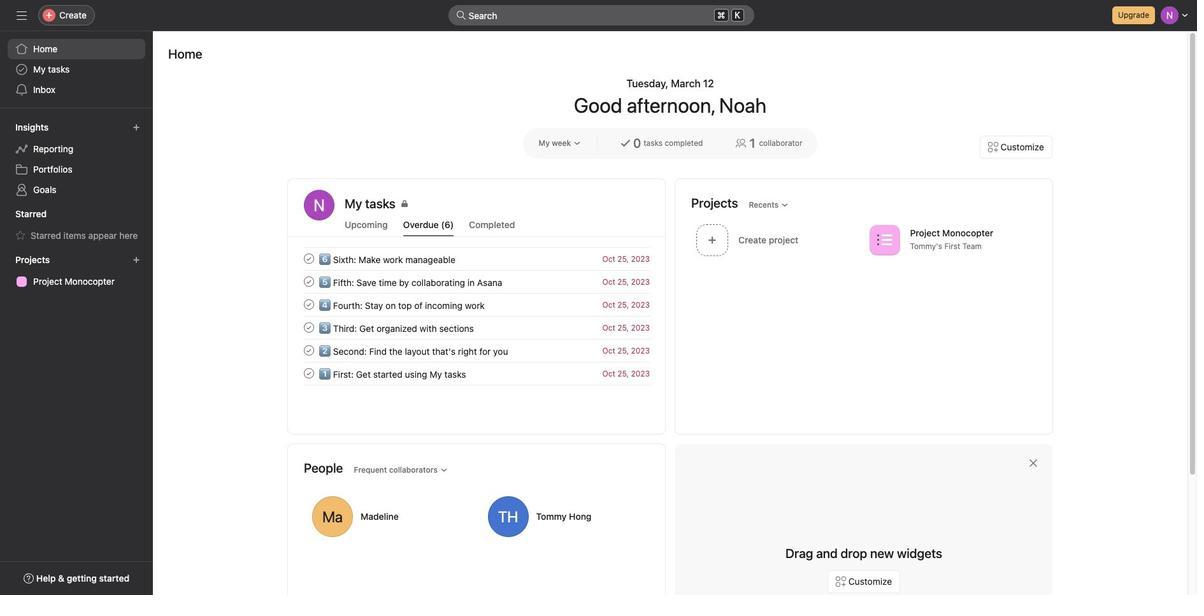 Task type: locate. For each thing, give the bounding box(es) containing it.
2 mark complete checkbox from the top
[[301, 274, 317, 289]]

mark complete image for first mark complete checkbox from the bottom
[[301, 343, 317, 358]]

2 mark complete checkbox from the top
[[301, 366, 317, 381]]

0 vertical spatial mark complete image
[[301, 251, 317, 266]]

4 mark complete checkbox from the top
[[301, 343, 317, 358]]

insights element
[[0, 116, 153, 203]]

mark complete image for 1st mark complete checkbox from the top
[[301, 251, 317, 266]]

4 mark complete image from the top
[[301, 366, 317, 381]]

global element
[[0, 31, 153, 108]]

prominent image
[[456, 10, 466, 20]]

1 vertical spatial mark complete checkbox
[[301, 366, 317, 381]]

Mark complete checkbox
[[301, 251, 317, 266], [301, 274, 317, 289], [301, 320, 317, 335], [301, 343, 317, 358]]

3 mark complete checkbox from the top
[[301, 320, 317, 335]]

Mark complete checkbox
[[301, 297, 317, 312], [301, 366, 317, 381]]

None field
[[448, 5, 754, 25]]

2 mark complete image from the top
[[301, 343, 317, 358]]

1 vertical spatial mark complete image
[[301, 343, 317, 358]]

starred element
[[0, 203, 153, 248]]

mark complete image
[[301, 274, 317, 289], [301, 297, 317, 312], [301, 320, 317, 335], [301, 366, 317, 381]]

1 mark complete checkbox from the top
[[301, 297, 317, 312]]

new project or portfolio image
[[133, 256, 140, 264]]

new insights image
[[133, 124, 140, 131]]

1 mark complete image from the top
[[301, 251, 317, 266]]

0 vertical spatial mark complete checkbox
[[301, 297, 317, 312]]

view profile image
[[304, 190, 334, 220]]

mark complete image
[[301, 251, 317, 266], [301, 343, 317, 358]]



Task type: describe. For each thing, give the bounding box(es) containing it.
1 mark complete checkbox from the top
[[301, 251, 317, 266]]

dismiss image
[[1028, 458, 1038, 468]]

projects element
[[0, 248, 153, 294]]

list image
[[877, 232, 892, 248]]

2 mark complete image from the top
[[301, 297, 317, 312]]

Search tasks, projects, and more text field
[[448, 5, 754, 25]]

3 mark complete image from the top
[[301, 320, 317, 335]]

hide sidebar image
[[17, 10, 27, 20]]

1 mark complete image from the top
[[301, 274, 317, 289]]



Task type: vqa. For each thing, say whether or not it's contained in the screenshot.
TT to the right
no



